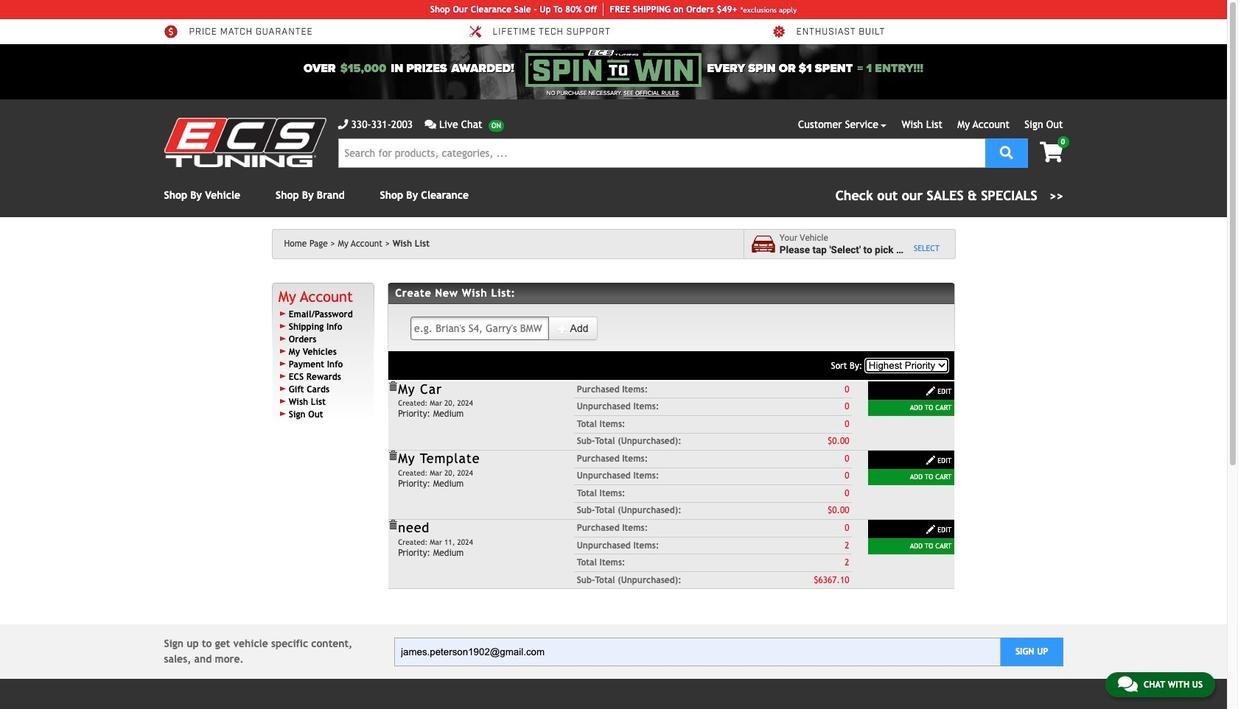 Task type: locate. For each thing, give the bounding box(es) containing it.
Email email field
[[394, 638, 1001, 667]]

0 vertical spatial delete image
[[388, 451, 398, 461]]

comments image
[[425, 119, 436, 130]]

1 delete image from the top
[[388, 451, 398, 461]]

1 vertical spatial white image
[[926, 525, 936, 535]]

1 white image from the top
[[926, 386, 936, 396]]

0 vertical spatial white image
[[558, 324, 568, 335]]

1 vertical spatial delete image
[[388, 520, 398, 531]]

0 vertical spatial white image
[[926, 386, 936, 396]]

phone image
[[338, 119, 348, 130]]

ecs tuning image
[[164, 118, 326, 167]]

1 vertical spatial white image
[[926, 456, 936, 466]]

delete image
[[388, 451, 398, 461], [388, 520, 398, 531]]

delete image for 2nd white image from the top
[[388, 520, 398, 531]]

Search text field
[[338, 139, 985, 168]]

white image
[[926, 386, 936, 396], [926, 525, 936, 535]]

2 white image from the top
[[926, 525, 936, 535]]

delete image for the rightmost white icon
[[388, 451, 398, 461]]

2 delete image from the top
[[388, 520, 398, 531]]

white image
[[558, 324, 568, 335], [926, 456, 936, 466]]



Task type: describe. For each thing, give the bounding box(es) containing it.
shopping cart image
[[1040, 142, 1063, 163]]

e.g. Brian's S4, Garry's BMW E92...etc text field
[[411, 317, 549, 340]]

delete image
[[388, 382, 398, 392]]

search image
[[1000, 146, 1013, 159]]

0 horizontal spatial white image
[[558, 324, 568, 335]]

1 horizontal spatial white image
[[926, 456, 936, 466]]

ecs tuning 'spin to win' contest logo image
[[526, 50, 701, 87]]



Task type: vqa. For each thing, say whether or not it's contained in the screenshot.
white icon
yes



